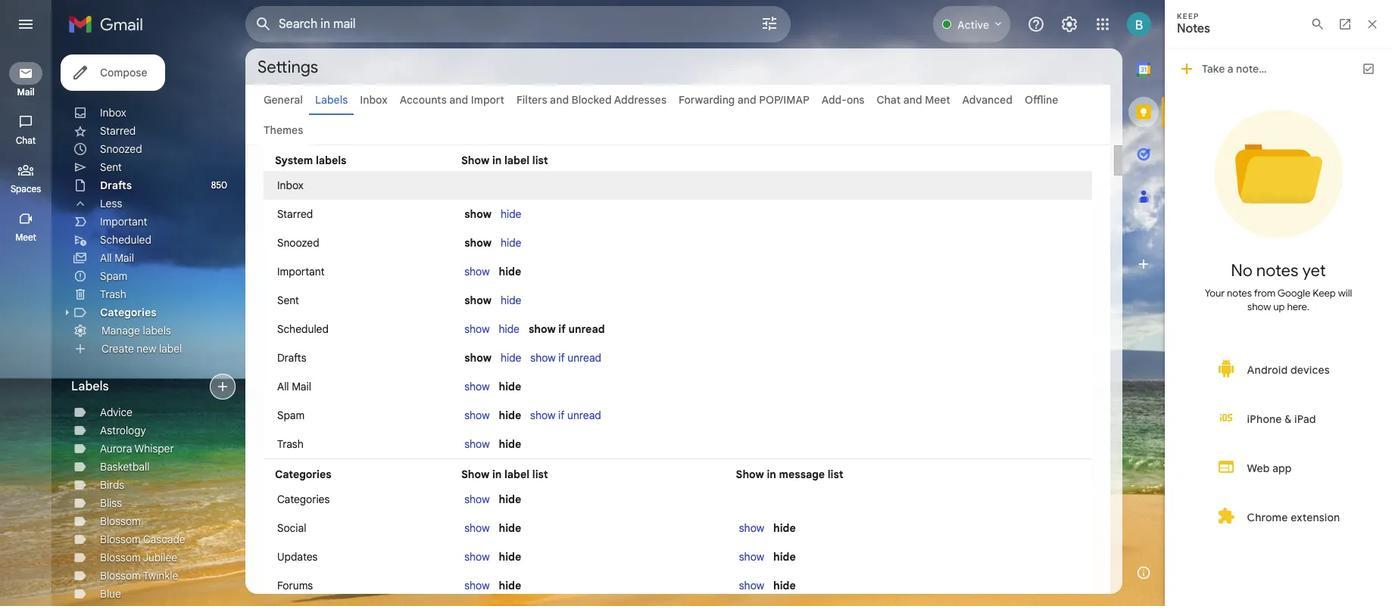 Task type: describe. For each thing, give the bounding box(es) containing it.
0 horizontal spatial all
[[100, 252, 112, 265]]

unread for spam
[[567, 409, 601, 423]]

ons
[[847, 93, 865, 107]]

labels for manage
[[143, 324, 171, 338]]

labels for labels link
[[315, 93, 348, 107]]

2 vertical spatial mail
[[292, 380, 311, 394]]

and for accounts
[[450, 93, 468, 107]]

show link for updates
[[465, 551, 490, 564]]

forums
[[277, 580, 313, 593]]

blossom for blossom link
[[100, 515, 141, 529]]

accounts and import
[[400, 93, 505, 107]]

chat for chat and meet
[[877, 93, 901, 107]]

less
[[100, 197, 122, 211]]

unread for drafts
[[568, 352, 602, 365]]

show if unread for drafts
[[531, 352, 602, 365]]

message
[[779, 468, 825, 482]]

trash link
[[100, 288, 126, 302]]

0 horizontal spatial trash
[[100, 288, 126, 302]]

accounts and import link
[[400, 93, 505, 107]]

blossom twinkle link
[[100, 570, 178, 583]]

show link for forums
[[465, 580, 490, 593]]

add-
[[822, 93, 847, 107]]

add-ons
[[822, 93, 865, 107]]

chat heading
[[0, 135, 52, 147]]

aurora whisper
[[100, 442, 174, 456]]

show link for scheduled
[[465, 323, 490, 336]]

birds link
[[100, 479, 124, 492]]

categories link
[[100, 306, 157, 320]]

accounts
[[400, 93, 447, 107]]

hide link for snoozed
[[501, 236, 522, 250]]

inbox for left inbox link
[[100, 106, 126, 120]]

if for drafts
[[559, 352, 565, 365]]

navigation containing mail
[[0, 48, 53, 607]]

cascade
[[143, 533, 185, 547]]

blocked
[[572, 93, 612, 107]]

mail heading
[[0, 86, 52, 98]]

0 vertical spatial unread
[[569, 323, 605, 336]]

show link for all mail
[[465, 380, 490, 394]]

show link for spam
[[465, 409, 490, 423]]

list for categories
[[532, 468, 548, 482]]

label for system labels
[[505, 154, 530, 167]]

system labels
[[275, 154, 347, 167]]

important link
[[100, 215, 147, 229]]

import
[[471, 93, 505, 107]]

spaces heading
[[0, 183, 52, 195]]

whisper
[[134, 442, 174, 456]]

1 horizontal spatial important
[[277, 265, 325, 279]]

all mail link
[[100, 252, 134, 265]]

0 vertical spatial all mail
[[100, 252, 134, 265]]

scheduled link
[[100, 233, 151, 247]]

add-ons link
[[822, 93, 865, 107]]

labels for labels heading
[[71, 380, 109, 395]]

offline
[[1025, 93, 1059, 107]]

0 horizontal spatial spam
[[100, 270, 128, 283]]

drafts link
[[100, 179, 132, 192]]

settings
[[258, 56, 318, 77]]

addresses
[[614, 93, 667, 107]]

forwarding and pop/imap
[[679, 93, 810, 107]]

labels link
[[315, 93, 348, 107]]

spaces
[[11, 183, 41, 195]]

list for system labels
[[532, 154, 548, 167]]

manage labels create new label
[[102, 324, 182, 356]]

label inside manage labels create new label
[[159, 342, 182, 356]]

bliss
[[100, 497, 122, 511]]

show if unread for spam
[[530, 409, 601, 423]]

advanced search options image
[[755, 8, 785, 39]]

1 vertical spatial spam
[[277, 409, 305, 423]]

astrology
[[100, 424, 146, 438]]

show in message list
[[736, 468, 844, 482]]

850
[[211, 180, 227, 191]]

birds
[[100, 479, 124, 492]]

jubilee
[[143, 552, 177, 565]]

blossom cascade
[[100, 533, 185, 547]]

0 vertical spatial starred
[[100, 124, 136, 138]]

gmail image
[[68, 9, 151, 39]]

forwarding
[[679, 93, 735, 107]]

blue link
[[100, 588, 121, 602]]

1 horizontal spatial drafts
[[277, 352, 307, 365]]

show link for trash
[[465, 438, 490, 452]]

manage labels link
[[102, 324, 171, 338]]

updates
[[277, 551, 318, 564]]

hide link for drafts
[[501, 352, 522, 365]]

blue
[[100, 588, 121, 602]]

themes link
[[264, 123, 303, 137]]

in for system labels
[[492, 154, 502, 167]]

spam link
[[100, 270, 128, 283]]

1 if from the top
[[559, 323, 566, 336]]

labels heading
[[71, 380, 215, 395]]

system
[[275, 154, 313, 167]]

0 vertical spatial sent
[[100, 161, 122, 174]]

0 vertical spatial categories
[[100, 306, 157, 320]]

general link
[[264, 93, 303, 107]]

1 horizontal spatial inbox link
[[360, 93, 388, 107]]

compose
[[100, 66, 147, 80]]

snoozed link
[[100, 142, 142, 156]]

general
[[264, 93, 303, 107]]

twinkle
[[143, 570, 178, 583]]

inbox for the rightmost inbox link
[[360, 93, 388, 107]]

meet inside heading
[[15, 232, 36, 243]]



Task type: vqa. For each thing, say whether or not it's contained in the screenshot.
System labels's list
yes



Task type: locate. For each thing, give the bounding box(es) containing it.
hide
[[501, 208, 522, 221], [501, 236, 522, 250], [499, 265, 521, 279], [501, 294, 522, 308], [499, 323, 520, 336], [501, 352, 522, 365], [499, 380, 521, 394], [499, 409, 521, 423], [499, 438, 521, 452], [499, 493, 521, 507], [499, 522, 521, 536], [774, 522, 796, 536], [499, 551, 521, 564], [774, 551, 796, 564], [499, 580, 521, 593], [774, 580, 796, 593]]

2 vertical spatial show if unread
[[530, 409, 601, 423]]

show link
[[465, 265, 490, 279], [465, 323, 490, 336], [465, 380, 490, 394], [465, 409, 490, 423], [465, 438, 490, 452], [465, 493, 490, 507], [465, 522, 490, 536], [739, 522, 765, 536], [465, 551, 490, 564], [739, 551, 765, 564], [465, 580, 490, 593], [739, 580, 765, 593]]

1 horizontal spatial trash
[[277, 438, 304, 452]]

meet down spaces heading
[[15, 232, 36, 243]]

blossom for blossom twinkle
[[100, 570, 141, 583]]

tab list
[[1123, 48, 1165, 552]]

0 vertical spatial show if unread link
[[531, 352, 602, 365]]

0 vertical spatial labels
[[316, 154, 347, 167]]

1 horizontal spatial all
[[277, 380, 289, 394]]

and left 'import' at the left of the page
[[450, 93, 468, 107]]

hide link for sent
[[501, 294, 522, 308]]

hide link for starred
[[501, 208, 522, 221]]

1 vertical spatial chat
[[16, 135, 36, 146]]

2 blossom from the top
[[100, 533, 141, 547]]

if
[[559, 323, 566, 336], [559, 352, 565, 365], [558, 409, 565, 423]]

create new label link
[[102, 342, 182, 356]]

0 horizontal spatial important
[[100, 215, 147, 229]]

categories
[[100, 306, 157, 320], [275, 468, 332, 482], [277, 493, 330, 507]]

blossom up blue link
[[100, 570, 141, 583]]

1 horizontal spatial scheduled
[[277, 323, 329, 336]]

blossom link
[[100, 515, 141, 529]]

chat inside chat heading
[[16, 135, 36, 146]]

main menu image
[[17, 15, 35, 33]]

1 vertical spatial show if unread
[[531, 352, 602, 365]]

1 blossom from the top
[[100, 515, 141, 529]]

search in mail image
[[250, 11, 277, 38]]

less button
[[61, 195, 236, 213]]

show if unread
[[529, 323, 605, 336], [531, 352, 602, 365], [530, 409, 601, 423]]

new
[[137, 342, 156, 356]]

blossom cascade link
[[100, 533, 185, 547]]

1 horizontal spatial labels
[[316, 154, 347, 167]]

0 vertical spatial snoozed
[[100, 142, 142, 156]]

0 vertical spatial chat
[[877, 93, 901, 107]]

0 horizontal spatial scheduled
[[100, 233, 151, 247]]

show in label list for system labels
[[461, 154, 548, 167]]

0 vertical spatial important
[[100, 215, 147, 229]]

blossom for blossom jubilee
[[100, 552, 141, 565]]

1 horizontal spatial spam
[[277, 409, 305, 423]]

pop/imap
[[759, 93, 810, 107]]

2 vertical spatial categories
[[277, 493, 330, 507]]

manage
[[102, 324, 140, 338]]

social
[[277, 522, 306, 536]]

basketball link
[[100, 461, 150, 474]]

show link for categories
[[465, 493, 490, 507]]

and
[[450, 93, 468, 107], [550, 93, 569, 107], [738, 93, 757, 107], [904, 93, 922, 107]]

hide link for scheduled
[[499, 323, 520, 336]]

0 horizontal spatial labels
[[143, 324, 171, 338]]

filters
[[517, 93, 547, 107]]

support image
[[1027, 15, 1046, 33]]

1 vertical spatial snoozed
[[277, 236, 319, 250]]

2 and from the left
[[550, 93, 569, 107]]

advice
[[100, 406, 133, 420]]

chat and meet link
[[877, 93, 951, 107]]

bliss link
[[100, 497, 122, 511]]

starred
[[100, 124, 136, 138], [277, 208, 313, 221]]

labels for system
[[316, 154, 347, 167]]

all mail
[[100, 252, 134, 265], [277, 380, 311, 394]]

3 blossom from the top
[[100, 552, 141, 565]]

mail
[[17, 86, 35, 98], [115, 252, 134, 265], [292, 380, 311, 394]]

0 horizontal spatial mail
[[17, 86, 35, 98]]

inbox up the starred link in the top of the page
[[100, 106, 126, 120]]

advice link
[[100, 406, 133, 420]]

1 horizontal spatial meet
[[925, 93, 951, 107]]

show link for social
[[465, 522, 490, 536]]

blossom jubilee link
[[100, 552, 177, 565]]

Search in mail search field
[[245, 6, 791, 42]]

0 vertical spatial drafts
[[100, 179, 132, 192]]

meet left advanced on the top
[[925, 93, 951, 107]]

1 vertical spatial labels
[[71, 380, 109, 395]]

chat
[[877, 93, 901, 107], [16, 135, 36, 146]]

chat and meet
[[877, 93, 951, 107]]

0 horizontal spatial drafts
[[100, 179, 132, 192]]

show if unread link for drafts
[[531, 352, 602, 365]]

advanced link
[[963, 93, 1013, 107]]

blossom down blossom link
[[100, 533, 141, 547]]

in
[[492, 154, 502, 167], [492, 468, 502, 482], [767, 468, 777, 482]]

sent link
[[100, 161, 122, 174]]

starred up snoozed link
[[100, 124, 136, 138]]

basketball
[[100, 461, 150, 474]]

2 vertical spatial label
[[505, 468, 530, 482]]

inbox right labels link
[[360, 93, 388, 107]]

0 vertical spatial show if unread
[[529, 323, 605, 336]]

1 horizontal spatial chat
[[877, 93, 901, 107]]

label for categories
[[505, 468, 530, 482]]

0 horizontal spatial sent
[[100, 161, 122, 174]]

chat right ons
[[877, 93, 901, 107]]

0 horizontal spatial starred
[[100, 124, 136, 138]]

0 vertical spatial meet
[[925, 93, 951, 107]]

starred link
[[100, 124, 136, 138]]

1 vertical spatial important
[[277, 265, 325, 279]]

and for filters
[[550, 93, 569, 107]]

2 horizontal spatial inbox
[[360, 93, 388, 107]]

labels right general
[[315, 93, 348, 107]]

1 horizontal spatial mail
[[115, 252, 134, 265]]

1 vertical spatial meet
[[15, 232, 36, 243]]

Search in mail text field
[[279, 17, 718, 32]]

labels inside manage labels create new label
[[143, 324, 171, 338]]

spam
[[100, 270, 128, 283], [277, 409, 305, 423]]

2 vertical spatial if
[[558, 409, 565, 423]]

2 show if unread link from the top
[[530, 409, 601, 423]]

1 vertical spatial label
[[159, 342, 182, 356]]

1 vertical spatial labels
[[143, 324, 171, 338]]

inbox
[[360, 93, 388, 107], [100, 106, 126, 120], [277, 179, 304, 192]]

aurora whisper link
[[100, 442, 174, 456]]

inbox link
[[360, 93, 388, 107], [100, 106, 126, 120]]

0 horizontal spatial snoozed
[[100, 142, 142, 156]]

2 vertical spatial unread
[[567, 409, 601, 423]]

1 and from the left
[[450, 93, 468, 107]]

chat down the mail heading
[[16, 135, 36, 146]]

blossom down bliss
[[100, 515, 141, 529]]

1 vertical spatial unread
[[568, 352, 602, 365]]

if for spam
[[558, 409, 565, 423]]

1 vertical spatial mail
[[115, 252, 134, 265]]

1 vertical spatial drafts
[[277, 352, 307, 365]]

show link for important
[[465, 265, 490, 279]]

1 horizontal spatial sent
[[277, 294, 299, 308]]

labels up advice link
[[71, 380, 109, 395]]

blossom for blossom cascade
[[100, 533, 141, 547]]

2 if from the top
[[559, 352, 565, 365]]

0 vertical spatial trash
[[100, 288, 126, 302]]

show
[[461, 154, 490, 167], [461, 468, 490, 482], [736, 468, 764, 482]]

and left pop/imap
[[738, 93, 757, 107]]

inbox link up the starred link in the top of the page
[[100, 106, 126, 120]]

themes
[[264, 123, 303, 137]]

1 horizontal spatial starred
[[277, 208, 313, 221]]

show for system labels
[[461, 154, 490, 167]]

show if unread link
[[531, 352, 602, 365], [530, 409, 601, 423]]

forwarding and pop/imap link
[[679, 93, 810, 107]]

3 and from the left
[[738, 93, 757, 107]]

1 horizontal spatial all mail
[[277, 380, 311, 394]]

inbox link right labels link
[[360, 93, 388, 107]]

chat for chat
[[16, 135, 36, 146]]

4 blossom from the top
[[100, 570, 141, 583]]

2 show in label list from the top
[[461, 468, 548, 482]]

navigation
[[0, 48, 53, 607]]

filters and blocked addresses
[[517, 93, 667, 107]]

show in label list for categories
[[461, 468, 548, 482]]

mail inside heading
[[17, 86, 35, 98]]

0 horizontal spatial all mail
[[100, 252, 134, 265]]

1 vertical spatial scheduled
[[277, 323, 329, 336]]

0 vertical spatial all
[[100, 252, 112, 265]]

labels up new
[[143, 324, 171, 338]]

blossom jubilee
[[100, 552, 177, 565]]

and right ons
[[904, 93, 922, 107]]

1 vertical spatial categories
[[275, 468, 332, 482]]

important
[[100, 215, 147, 229], [277, 265, 325, 279]]

show for categories
[[461, 468, 490, 482]]

label
[[505, 154, 530, 167], [159, 342, 182, 356], [505, 468, 530, 482]]

astrology link
[[100, 424, 146, 438]]

0 vertical spatial if
[[559, 323, 566, 336]]

3 if from the top
[[558, 409, 565, 423]]

filters and blocked addresses link
[[517, 93, 667, 107]]

0 vertical spatial labels
[[315, 93, 348, 107]]

1 vertical spatial trash
[[277, 438, 304, 452]]

0 vertical spatial show in label list
[[461, 154, 548, 167]]

1 horizontal spatial snoozed
[[277, 236, 319, 250]]

1 vertical spatial all
[[277, 380, 289, 394]]

unread
[[569, 323, 605, 336], [568, 352, 602, 365], [567, 409, 601, 423]]

and for forwarding
[[738, 93, 757, 107]]

1 show in label list from the top
[[461, 154, 548, 167]]

aurora
[[100, 442, 132, 456]]

1 show if unread link from the top
[[531, 352, 602, 365]]

0 horizontal spatial meet
[[15, 232, 36, 243]]

0 horizontal spatial inbox link
[[100, 106, 126, 120]]

0 vertical spatial spam
[[100, 270, 128, 283]]

show in label list
[[461, 154, 548, 167], [461, 468, 548, 482]]

sent
[[100, 161, 122, 174], [277, 294, 299, 308]]

starred down system
[[277, 208, 313, 221]]

0 vertical spatial label
[[505, 154, 530, 167]]

compose button
[[61, 55, 166, 91]]

0 horizontal spatial inbox
[[100, 106, 126, 120]]

all
[[100, 252, 112, 265], [277, 380, 289, 394]]

1 vertical spatial show in label list
[[461, 468, 548, 482]]

inbox down system
[[277, 179, 304, 192]]

show if unread link for spam
[[530, 409, 601, 423]]

1 vertical spatial sent
[[277, 294, 299, 308]]

1 horizontal spatial inbox
[[277, 179, 304, 192]]

1 vertical spatial show if unread link
[[530, 409, 601, 423]]

0 horizontal spatial labels
[[71, 380, 109, 395]]

1 vertical spatial if
[[559, 352, 565, 365]]

offline link
[[1025, 93, 1059, 107]]

snoozed
[[100, 142, 142, 156], [277, 236, 319, 250]]

0 vertical spatial scheduled
[[100, 233, 151, 247]]

create
[[102, 342, 134, 356]]

hide link
[[501, 208, 522, 221], [501, 236, 522, 250], [501, 294, 522, 308], [499, 323, 520, 336], [501, 352, 522, 365]]

1 vertical spatial all mail
[[277, 380, 311, 394]]

and for chat
[[904, 93, 922, 107]]

labels right system
[[316, 154, 347, 167]]

and right "filters"
[[550, 93, 569, 107]]

in for categories
[[492, 468, 502, 482]]

2 horizontal spatial mail
[[292, 380, 311, 394]]

meet
[[925, 93, 951, 107], [15, 232, 36, 243]]

4 and from the left
[[904, 93, 922, 107]]

meet heading
[[0, 232, 52, 244]]

1 horizontal spatial labels
[[315, 93, 348, 107]]

blossom up blossom twinkle on the left bottom
[[100, 552, 141, 565]]

blossom twinkle
[[100, 570, 178, 583]]

1 vertical spatial starred
[[277, 208, 313, 221]]

show
[[465, 208, 492, 221], [465, 236, 492, 250], [465, 265, 490, 279], [465, 294, 492, 308], [465, 323, 490, 336], [529, 323, 556, 336], [465, 352, 492, 365], [531, 352, 556, 365], [465, 380, 490, 394], [465, 409, 490, 423], [530, 409, 556, 423], [465, 438, 490, 452], [465, 493, 490, 507], [465, 522, 490, 536], [739, 522, 765, 536], [465, 551, 490, 564], [739, 551, 765, 564], [465, 580, 490, 593], [739, 580, 765, 593]]

0 vertical spatial mail
[[17, 86, 35, 98]]

advanced
[[963, 93, 1013, 107]]

scheduled
[[100, 233, 151, 247], [277, 323, 329, 336]]

0 horizontal spatial chat
[[16, 135, 36, 146]]

settings image
[[1061, 15, 1079, 33]]



